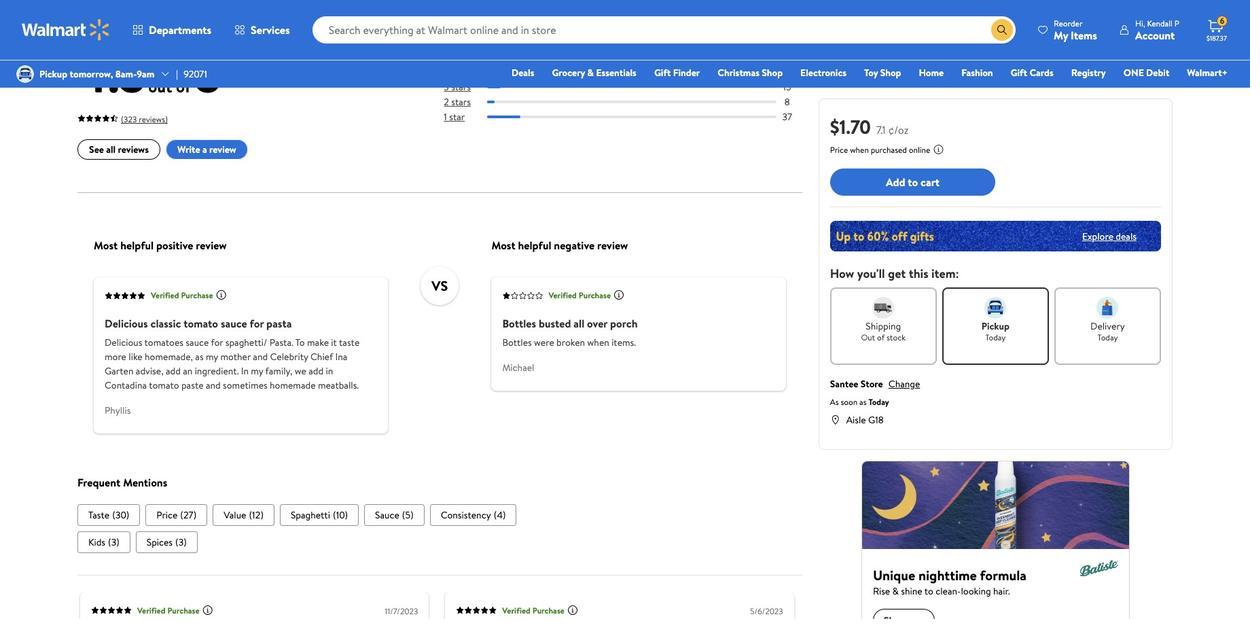 Task type: locate. For each thing, give the bounding box(es) containing it.
0 horizontal spatial gift
[[655, 66, 671, 80]]

tomatoes
[[144, 336, 184, 350]]

1 delicious from the top
[[105, 316, 148, 331]]

all left 'over'
[[574, 316, 585, 331]]

delicious up like on the left bottom of page
[[105, 316, 148, 331]]

5 up 3
[[444, 51, 449, 64]]

2 list from the top
[[78, 532, 803, 554]]

2 most from the left
[[492, 238, 516, 253]]

1 vertical spatial bottles
[[503, 336, 532, 350]]

1 vertical spatial when
[[588, 336, 610, 350]]

1 vertical spatial of
[[878, 332, 885, 343]]

5 stars
[[444, 51, 471, 64]]

santee
[[831, 377, 859, 391]]

helpful
[[120, 238, 154, 253], [518, 238, 552, 253]]

helpful for positive
[[120, 238, 154, 253]]

list item containing kids
[[78, 532, 130, 554]]

my right in
[[251, 365, 263, 378]]

(3) right kids
[[108, 536, 120, 550]]

verified purchase information image
[[614, 290, 625, 301], [568, 605, 579, 616]]

fashion
[[962, 66, 994, 80]]

explore deals link
[[1077, 224, 1143, 248]]

price left (27) at left
[[157, 509, 178, 523]]

1 bottles from the top
[[503, 316, 536, 331]]

price down $1.70
[[831, 144, 849, 156]]

deals
[[1117, 229, 1137, 243]]

0 horizontal spatial &
[[204, 2, 215, 25]]

list item containing consistency
[[430, 505, 517, 527]]

most
[[94, 238, 118, 253], [492, 238, 516, 253]]

0 horizontal spatial as
[[195, 350, 204, 364]]

stars right 3
[[452, 81, 471, 94]]

0 vertical spatial sauce
[[221, 316, 247, 331]]

gift left finder
[[655, 66, 671, 80]]

0 horizontal spatial sauce
[[186, 336, 209, 350]]

walmart image
[[22, 19, 110, 41]]

0 horizontal spatial for
[[211, 336, 223, 350]]

broken
[[557, 336, 585, 350]]

2 helpful from the left
[[518, 238, 552, 253]]

and
[[253, 350, 268, 364], [206, 379, 221, 392]]

0 vertical spatial as
[[195, 350, 204, 364]]

today inside pickup today
[[986, 332, 1006, 343]]

pickup left the tomorrow,
[[39, 67, 67, 81]]

1 vertical spatial price
[[157, 509, 178, 523]]

0 vertical spatial verified purchase information image
[[614, 290, 625, 301]]

we
[[295, 365, 307, 378]]

as inside delicious classic tomato sauce for pasta delicious tomatoes sauce for spaghetti/ pasta. to make it taste more like homemade, as my mother and celebrity chief ina garten advise, add an ingredient. in my family, we add in contadina tomato paste and sometimes homemade meatballs.
[[195, 350, 204, 364]]

|
[[176, 67, 178, 81]]

value (12)
[[224, 509, 264, 523]]

purchase for the right verified purchase information icon
[[579, 290, 611, 302]]

0 vertical spatial delicious
[[105, 316, 148, 331]]

2 shop from the left
[[881, 66, 902, 80]]

1 horizontal spatial pickup
[[982, 320, 1010, 333]]

0 horizontal spatial today
[[869, 396, 890, 408]]

hi,
[[1136, 17, 1146, 29]]

1 horizontal spatial helpful
[[518, 238, 552, 253]]

hi, kendall p account
[[1136, 17, 1180, 42]]

account
[[1136, 28, 1176, 42]]

today up g18
[[869, 396, 890, 408]]

up to sixty percent off deals. shop now. image
[[831, 221, 1162, 252]]

(30)
[[112, 509, 129, 523]]

1 (3) from the left
[[108, 536, 120, 550]]

purchase for right verified purchase information image
[[181, 290, 213, 302]]

0 vertical spatial verified purchase information image
[[216, 290, 227, 301]]

4 progress bar from the top
[[488, 116, 777, 119]]

1 vertical spatial all
[[574, 316, 585, 331]]

& right grocery
[[588, 66, 594, 80]]

1 vertical spatial my
[[251, 365, 263, 378]]

review for most helpful negative review
[[598, 238, 629, 253]]

like
[[129, 350, 143, 364]]

review for most helpful positive review
[[196, 238, 227, 253]]

0 horizontal spatial price
[[157, 509, 178, 523]]

a
[[203, 143, 207, 157]]

list item
[[78, 505, 140, 527], [146, 505, 208, 527], [213, 505, 275, 527], [280, 505, 359, 527], [364, 505, 425, 527], [430, 505, 517, 527], [78, 532, 130, 554], [136, 532, 198, 554]]

legal information image
[[934, 144, 945, 155]]

tomato right classic
[[184, 316, 218, 331]]

gift left cards
[[1011, 66, 1028, 80]]

of inside shipping out of stock
[[878, 332, 885, 343]]

1 vertical spatial &
[[588, 66, 594, 80]]

0 horizontal spatial 5
[[195, 40, 222, 108]]

today inside the delivery today
[[1098, 332, 1119, 343]]

mother
[[221, 350, 251, 364]]

2 delicious from the top
[[105, 336, 142, 350]]

227
[[780, 51, 795, 64]]

sauce up the an on the bottom left of page
[[186, 336, 209, 350]]

0 vertical spatial pickup
[[39, 67, 67, 81]]

taste (30)
[[88, 509, 129, 523]]

1 horizontal spatial sauce
[[221, 316, 247, 331]]

vs
[[432, 277, 448, 296]]

5
[[195, 40, 222, 108], [444, 51, 449, 64]]

christmas shop link
[[712, 65, 789, 80]]

registry
[[1072, 66, 1107, 80]]

mentions
[[123, 476, 167, 490]]

most helpful negative review
[[492, 238, 629, 253]]

of inside 4.3 out of 5
[[176, 75, 191, 98]]

spices (3)
[[147, 536, 187, 550]]

list item right the (12)
[[280, 505, 359, 527]]

list containing taste
[[78, 505, 803, 527]]

tomato down advise,
[[149, 379, 179, 392]]

as up ingredient.
[[195, 350, 204, 364]]

0 horizontal spatial most
[[94, 238, 118, 253]]

homemade
[[270, 379, 316, 392]]

2 (3) from the left
[[175, 536, 187, 550]]

 image
[[16, 65, 34, 83]]

shop down 227
[[762, 66, 783, 80]]

list item right (5)
[[430, 505, 517, 527]]

bottles up michael
[[503, 336, 532, 350]]

1 horizontal spatial add
[[309, 365, 324, 378]]

1 horizontal spatial as
[[860, 396, 867, 408]]

list item down taste (30)
[[78, 532, 130, 554]]

phyllis
[[105, 404, 131, 418]]

1 vertical spatial stars
[[452, 81, 471, 94]]

1 list from the top
[[78, 505, 803, 527]]

0 horizontal spatial tomato
[[149, 379, 179, 392]]

list item containing taste
[[78, 505, 140, 527]]

1 horizontal spatial price
[[831, 144, 849, 156]]

review
[[209, 143, 236, 157], [196, 238, 227, 253], [598, 238, 629, 253]]

price when purchased online
[[831, 144, 931, 156]]

| 92071
[[176, 67, 207, 81]]

0 vertical spatial list
[[78, 505, 803, 527]]

price for price when purchased online
[[831, 144, 849, 156]]

bottles
[[503, 316, 536, 331], [503, 336, 532, 350]]

deals
[[512, 66, 535, 80]]

1 vertical spatial list
[[78, 532, 803, 554]]

see all reviews
[[89, 143, 149, 157]]

(27)
[[180, 509, 197, 523]]

1 gift from the left
[[655, 66, 671, 80]]

list item up kids (3)
[[78, 505, 140, 527]]

purchase
[[181, 290, 213, 302], [579, 290, 611, 302], [168, 605, 200, 617], [533, 605, 565, 617]]

15
[[784, 81, 792, 94]]

0 horizontal spatial shop
[[762, 66, 783, 80]]

list item down price (27)
[[136, 532, 198, 554]]

value
[[224, 509, 246, 523]]

1 horizontal spatial all
[[574, 316, 585, 331]]

0 horizontal spatial pickup
[[39, 67, 67, 81]]

pickup tomorrow, 8am-9am
[[39, 67, 155, 81]]

star
[[450, 111, 465, 124]]

0 horizontal spatial helpful
[[120, 238, 154, 253]]

1 vertical spatial sauce
[[186, 336, 209, 350]]

add to cart button
[[831, 169, 996, 196]]

electronics
[[801, 66, 847, 80]]

1 shop from the left
[[762, 66, 783, 80]]

items
[[1071, 28, 1098, 42]]

reviews down (323
[[118, 143, 149, 157]]

taste
[[88, 509, 110, 523]]

bottles up were at the left
[[503, 316, 536, 331]]

11/7/2023
[[385, 606, 418, 618]]

1 horizontal spatial reviews
[[219, 2, 272, 25]]

and down ingredient.
[[206, 379, 221, 392]]

all right see
[[106, 143, 116, 157]]

shop right 'toy'
[[881, 66, 902, 80]]

0 horizontal spatial when
[[588, 336, 610, 350]]

today down intent image for pickup
[[986, 332, 1006, 343]]

change
[[889, 377, 921, 391]]

37
[[783, 111, 793, 124]]

walmart+ link
[[1182, 65, 1235, 80]]

1 vertical spatial delicious
[[105, 336, 142, 350]]

0 horizontal spatial all
[[106, 143, 116, 157]]

1 vertical spatial verified purchase information image
[[202, 605, 213, 616]]

2 gift from the left
[[1011, 66, 1028, 80]]

helpful left positive on the left
[[120, 238, 154, 253]]

1 horizontal spatial shop
[[881, 66, 902, 80]]

3 stars from the top
[[452, 96, 471, 109]]

list item containing value
[[213, 505, 275, 527]]

(3) for spices (3)
[[175, 536, 187, 550]]

for up mother
[[211, 336, 223, 350]]

1 helpful from the left
[[120, 238, 154, 253]]

today down the intent image for delivery
[[1098, 332, 1119, 343]]

helpful left negative
[[518, 238, 552, 253]]

reviews
[[219, 2, 272, 25], [118, 143, 149, 157]]

2 vertical spatial stars
[[452, 96, 471, 109]]

0 vertical spatial stars
[[452, 51, 471, 64]]

intent image for shipping image
[[873, 297, 895, 319]]

stars up 3 stars
[[452, 51, 471, 64]]

3 progress bar from the top
[[488, 101, 777, 104]]

2 progress bar from the top
[[488, 86, 777, 89]]

5 right |
[[195, 40, 222, 108]]

fashion link
[[956, 65, 1000, 80]]

0 vertical spatial and
[[253, 350, 268, 364]]

most for most helpful negative review
[[492, 238, 516, 253]]

review right positive on the left
[[196, 238, 227, 253]]

1 horizontal spatial and
[[253, 350, 268, 364]]

of for stock
[[878, 332, 885, 343]]

1 most from the left
[[94, 238, 118, 253]]

1 horizontal spatial (3)
[[175, 536, 187, 550]]

& right 'ratings' at the top
[[204, 2, 215, 25]]

add left the an on the bottom left of page
[[166, 365, 181, 378]]

pickup
[[39, 67, 67, 81], [982, 320, 1010, 333]]

verified purchase for bottom verified purchase information image
[[137, 605, 200, 617]]

review right negative
[[598, 238, 629, 253]]

today for delivery
[[1098, 332, 1119, 343]]

1 vertical spatial as
[[860, 396, 867, 408]]

1 horizontal spatial when
[[851, 144, 869, 156]]

price inside list
[[157, 509, 178, 523]]

2 horizontal spatial today
[[1098, 332, 1119, 343]]

(3)
[[108, 536, 120, 550], [175, 536, 187, 550]]

list item right the (10)
[[364, 505, 425, 527]]

gift finder
[[655, 66, 700, 80]]

verified purchase information image
[[216, 290, 227, 301], [202, 605, 213, 616]]

store
[[861, 377, 884, 391]]

list
[[78, 505, 803, 527], [78, 532, 803, 554]]

progress bar inside 36 button
[[488, 71, 777, 74]]

homemade,
[[145, 350, 193, 364]]

stars for 3 stars
[[452, 81, 471, 94]]

stars right 2
[[452, 96, 471, 109]]

my up ingredient.
[[206, 350, 218, 364]]

verified purchase
[[151, 290, 213, 302], [549, 290, 611, 302], [137, 605, 200, 617], [503, 605, 565, 617]]

Search search field
[[312, 16, 1016, 44]]

list item containing price
[[146, 505, 208, 527]]

1 vertical spatial reviews
[[118, 143, 149, 157]]

and down 'spaghetti/'
[[253, 350, 268, 364]]

0 horizontal spatial verified purchase information image
[[202, 605, 213, 616]]

out
[[148, 75, 172, 98]]

when down $1.70
[[851, 144, 869, 156]]

1 vertical spatial tomato
[[149, 379, 179, 392]]

sauce up 'spaghetti/'
[[221, 316, 247, 331]]

(3) right spices
[[175, 536, 187, 550]]

0 horizontal spatial of
[[176, 75, 191, 98]]

as right soon
[[860, 396, 867, 408]]

list item up spices (3)
[[146, 505, 208, 527]]

0 vertical spatial price
[[831, 144, 849, 156]]

1 horizontal spatial today
[[986, 332, 1006, 343]]

1 progress bar from the top
[[488, 71, 777, 74]]

list item right (27) at left
[[213, 505, 275, 527]]

porch
[[611, 316, 638, 331]]

2 stars from the top
[[452, 81, 471, 94]]

when down 'over'
[[588, 336, 610, 350]]

contadina
[[105, 379, 147, 392]]

1 vertical spatial pickup
[[982, 320, 1010, 333]]

0 horizontal spatial add
[[166, 365, 181, 378]]

celebrity
[[270, 350, 308, 364]]

ratings
[[151, 2, 200, 25]]

stars for 5 stars
[[452, 51, 471, 64]]

0 vertical spatial of
[[176, 75, 191, 98]]

as inside santee store change as soon as today
[[860, 396, 867, 408]]

add left in
[[309, 365, 324, 378]]

0 vertical spatial bottles
[[503, 316, 536, 331]]

search icon image
[[997, 24, 1008, 35]]

0 vertical spatial my
[[206, 350, 218, 364]]

reviews right the departments
[[219, 2, 272, 25]]

0 horizontal spatial (3)
[[108, 536, 120, 550]]

of
[[176, 75, 191, 98], [878, 332, 885, 343]]

1 horizontal spatial most
[[492, 238, 516, 253]]

(5)
[[402, 509, 414, 523]]

pickup for today
[[982, 320, 1010, 333]]

review right a
[[209, 143, 236, 157]]

when
[[851, 144, 869, 156], [588, 336, 610, 350]]

4.3
[[78, 40, 146, 108]]

0 vertical spatial tomato
[[184, 316, 218, 331]]

1 horizontal spatial &
[[588, 66, 594, 80]]

0 vertical spatial for
[[250, 316, 264, 331]]

1 horizontal spatial of
[[878, 332, 885, 343]]

negative
[[554, 238, 595, 253]]

list containing kids
[[78, 532, 803, 554]]

pickup down intent image for pickup
[[982, 320, 1010, 333]]

progress bar for 8
[[488, 101, 777, 104]]

progress bar
[[488, 71, 777, 74], [488, 86, 777, 89], [488, 101, 777, 104], [488, 116, 777, 119]]

when inside bottles busted all over porch bottles were broken when items.
[[588, 336, 610, 350]]

1 vertical spatial and
[[206, 379, 221, 392]]

items.
[[612, 336, 636, 350]]

today
[[986, 332, 1006, 343], [1098, 332, 1119, 343], [869, 396, 890, 408]]

$187.37
[[1207, 33, 1228, 43]]

one
[[1124, 66, 1145, 80]]

delicious up more
[[105, 336, 142, 350]]

0 horizontal spatial reviews
[[118, 143, 149, 157]]

g18
[[869, 413, 884, 427]]

2 add from the left
[[309, 365, 324, 378]]

toy shop link
[[859, 65, 908, 80]]

1 horizontal spatial gift
[[1011, 66, 1028, 80]]

sometimes
[[223, 379, 268, 392]]

aisle g18
[[847, 413, 884, 427]]

0 horizontal spatial and
[[206, 379, 221, 392]]

price for price (27)
[[157, 509, 178, 523]]

spices
[[147, 536, 173, 550]]

tomato
[[184, 316, 218, 331], [149, 379, 179, 392]]

1 stars from the top
[[452, 51, 471, 64]]

1 vertical spatial verified purchase information image
[[568, 605, 579, 616]]

for up 'spaghetti/'
[[250, 316, 264, 331]]



Task type: vqa. For each thing, say whether or not it's contained in the screenshot.


Task type: describe. For each thing, give the bounding box(es) containing it.
delicious classic tomato sauce for pasta delicious tomatoes sauce for spaghetti/ pasta. to make it taste more like homemade, as my mother and celebrity chief ina garten advise, add an ingredient. in my family, we add in contadina tomato paste and sometimes homemade meatballs.
[[105, 316, 360, 392]]

1 star
[[444, 111, 465, 124]]

(3) for kids (3)
[[108, 536, 120, 550]]

most helpful positive review
[[94, 238, 227, 253]]

how you'll get this item:
[[831, 265, 960, 282]]

0 vertical spatial reviews
[[219, 2, 272, 25]]

intent image for pickup image
[[985, 297, 1007, 319]]

one debit
[[1124, 66, 1170, 80]]

all inside bottles busted all over porch bottles were broken when items.
[[574, 316, 585, 331]]

departments
[[149, 22, 211, 37]]

pickup for tomorrow,
[[39, 67, 67, 81]]

list item containing spaghetti
[[280, 505, 359, 527]]

busted
[[539, 316, 571, 331]]

ina
[[336, 350, 348, 364]]

pasta.
[[270, 336, 294, 350]]

5/6/2023
[[751, 606, 784, 618]]

1 horizontal spatial verified purchase information image
[[216, 290, 227, 301]]

most for most helpful positive review
[[94, 238, 118, 253]]

were
[[534, 336, 555, 350]]

helpful for negative
[[518, 238, 552, 253]]

toy shop
[[865, 66, 902, 80]]

purchase for the left verified purchase information icon
[[533, 605, 565, 617]]

deals link
[[506, 65, 541, 80]]

2 bottles from the top
[[503, 336, 532, 350]]

shop for toy shop
[[881, 66, 902, 80]]

1 horizontal spatial for
[[250, 316, 264, 331]]

1 horizontal spatial verified purchase information image
[[614, 290, 625, 301]]

paste
[[182, 379, 204, 392]]

(4)
[[494, 509, 506, 523]]

add to cart
[[886, 175, 940, 190]]

list item containing spices
[[136, 532, 198, 554]]

write a review link
[[166, 140, 248, 160]]

to
[[296, 336, 305, 350]]

toy
[[865, 66, 879, 80]]

delivery
[[1091, 320, 1126, 333]]

gift for gift cards
[[1011, 66, 1028, 80]]

item:
[[932, 265, 960, 282]]

progress bar for 15
[[488, 86, 777, 89]]

3
[[444, 81, 449, 94]]

shop for christmas shop
[[762, 66, 783, 80]]

8
[[785, 96, 790, 109]]

kendall
[[1148, 17, 1173, 29]]

you'll
[[858, 265, 886, 282]]

0 horizontal spatial verified purchase information image
[[568, 605, 579, 616]]

verified purchase for the right verified purchase information icon
[[549, 290, 611, 302]]

reorder
[[1054, 17, 1083, 29]]

stars for 2 stars
[[452, 96, 471, 109]]

meatballs.
[[318, 379, 359, 392]]

1 add from the left
[[166, 365, 181, 378]]

sauce (5)
[[375, 509, 414, 523]]

this
[[909, 265, 929, 282]]

bottles busted all over porch bottles were broken when items.
[[503, 316, 638, 350]]

ingredient.
[[195, 365, 239, 378]]

92071
[[184, 67, 207, 81]]

make
[[307, 336, 329, 350]]

sauce
[[375, 509, 400, 523]]

chief
[[311, 350, 333, 364]]

0 vertical spatial all
[[106, 143, 116, 157]]

see all reviews link
[[78, 140, 160, 160]]

as
[[831, 396, 839, 408]]

debit
[[1147, 66, 1170, 80]]

soon
[[841, 396, 858, 408]]

grocery & essentials link
[[546, 65, 643, 80]]

3 stars
[[444, 81, 471, 94]]

(323
[[121, 114, 137, 125]]

customer ratings & reviews
[[78, 2, 272, 25]]

0 horizontal spatial my
[[206, 350, 218, 364]]

2
[[444, 96, 449, 109]]

taste
[[339, 336, 360, 350]]

list item containing sauce
[[364, 505, 425, 527]]

get
[[889, 265, 906, 282]]

1 horizontal spatial tomato
[[184, 316, 218, 331]]

today for pickup
[[986, 332, 1006, 343]]

0 vertical spatial when
[[851, 144, 869, 156]]

christmas
[[718, 66, 760, 80]]

spaghetti/
[[226, 336, 267, 350]]

change button
[[889, 377, 921, 391]]

see
[[89, 143, 104, 157]]

verified purchase for the left verified purchase information icon
[[503, 605, 565, 617]]

of for 5
[[176, 75, 191, 98]]

(12)
[[249, 509, 264, 523]]

services button
[[223, 14, 302, 46]]

(323 reviews)
[[121, 114, 168, 125]]

1
[[444, 111, 447, 124]]

to
[[909, 175, 919, 190]]

delivery today
[[1091, 320, 1126, 343]]

home
[[919, 66, 944, 80]]

1 vertical spatial for
[[211, 336, 223, 350]]

how
[[831, 265, 855, 282]]

1 horizontal spatial 5
[[444, 51, 449, 64]]

my
[[1054, 28, 1069, 42]]

kids
[[88, 536, 105, 550]]

positive
[[156, 238, 193, 253]]

progress bar for 37
[[488, 116, 777, 119]]

frequent
[[78, 476, 121, 490]]

gift cards
[[1011, 66, 1054, 80]]

purchase for bottom verified purchase information image
[[168, 605, 200, 617]]

(323 reviews) link
[[78, 111, 168, 126]]

spaghetti (10)
[[291, 509, 348, 523]]

Walmart Site-Wide search field
[[312, 16, 1016, 44]]

tomorrow,
[[70, 67, 113, 81]]

customer
[[78, 2, 147, 25]]

consistency
[[441, 509, 491, 523]]

more
[[105, 350, 126, 364]]

verified purchase for right verified purchase information image
[[151, 290, 213, 302]]

4.3 out of 5
[[78, 40, 222, 108]]

home link
[[913, 65, 951, 80]]

today inside santee store change as soon as today
[[869, 396, 890, 408]]

intent image for delivery image
[[1098, 297, 1119, 319]]

gift for gift finder
[[655, 66, 671, 80]]

in
[[241, 365, 249, 378]]

0 vertical spatial &
[[204, 2, 215, 25]]

6
[[1221, 15, 1225, 27]]

1 horizontal spatial my
[[251, 365, 263, 378]]

$1.70 7.1 ¢/oz
[[831, 114, 909, 140]]

santee store change as soon as today
[[831, 377, 921, 408]]



